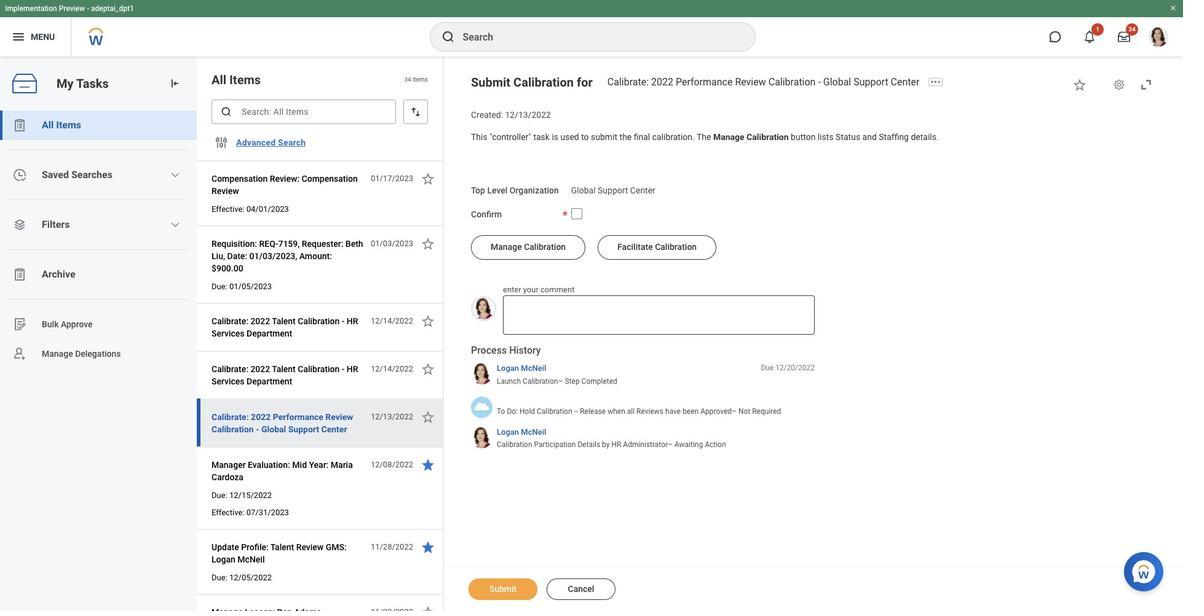 Task type: vqa. For each thing, say whether or not it's contained in the screenshot.
star image corresponding to GMS:
yes



Task type: locate. For each thing, give the bounding box(es) containing it.
1 vertical spatial all
[[42, 119, 54, 131]]

0 vertical spatial due:
[[212, 282, 227, 292]]

1 horizontal spatial 34
[[1129, 26, 1136, 33]]

manage down the bulk
[[42, 349, 73, 359]]

1 vertical spatial star image
[[421, 362, 435, 377]]

review:
[[270, 174, 300, 184]]

1 horizontal spatial search image
[[441, 30, 455, 44]]

2 compensation from the left
[[302, 174, 358, 184]]

1
[[1096, 26, 1100, 33]]

0 vertical spatial calibrate: 2022 talent calibration - hr services department
[[212, 317, 358, 339]]

participation
[[534, 441, 576, 450]]

2022 up calibration.
[[651, 76, 673, 88]]

1 vertical spatial services
[[212, 377, 245, 387]]

2 vertical spatial due:
[[212, 574, 227, 583]]

review inside update profile: talent review gms: logan mcneil
[[296, 543, 324, 553]]

effective:
[[212, 205, 244, 214], [212, 509, 244, 518]]

not
[[739, 408, 750, 416]]

profile logan mcneil image
[[1149, 27, 1169, 49]]

hr
[[347, 317, 358, 327], [347, 365, 358, 375], [612, 441, 621, 450]]

1 horizontal spatial performance
[[676, 76, 733, 88]]

calibrate: 2022 talent calibration - hr services department button up calibrate: 2022 performance review calibration - global support center button
[[212, 362, 364, 389]]

to
[[497, 408, 505, 416]]

2 effective: from the top
[[212, 509, 244, 518]]

mcneil inside the logan mcneil calibration participation details by hr administrator – awaiting action
[[521, 428, 546, 437]]

administrator
[[623, 441, 668, 450]]

1 vertical spatial logan
[[497, 428, 519, 437]]

0 horizontal spatial support
[[288, 425, 319, 435]]

logan mcneil button down hold
[[497, 427, 546, 438]]

clipboard image inside all items button
[[12, 118, 27, 133]]

manage right the
[[713, 132, 745, 142]]

2022 down 01/05/2023
[[251, 317, 270, 327]]

1 vertical spatial clipboard image
[[12, 268, 27, 282]]

details
[[578, 441, 600, 450]]

manager
[[212, 461, 246, 471]]

2 vertical spatial logan
[[212, 555, 235, 565]]

department down 01/05/2023
[[247, 329, 292, 339]]

support down submit
[[598, 186, 628, 196]]

34 left 'items' on the left of the page
[[404, 76, 411, 83]]

1 compensation from the left
[[212, 174, 268, 184]]

calibrate:
[[608, 76, 649, 88], [212, 317, 248, 327], [212, 365, 248, 375], [212, 413, 249, 423]]

manage for delegations
[[42, 349, 73, 359]]

due: for manager evaluation: mid year: maria cardoza
[[212, 491, 227, 501]]

clipboard image up the clock check icon
[[12, 118, 27, 133]]

preview
[[59, 4, 85, 13]]

0 vertical spatial items
[[229, 73, 261, 87]]

compensation review: compensation review button
[[212, 172, 364, 199]]

search image
[[441, 30, 455, 44], [220, 106, 232, 118]]

34 for 34
[[1129, 26, 1136, 33]]

search
[[278, 138, 306, 148]]

2 horizontal spatial global
[[823, 76, 851, 88]]

items inside button
[[56, 119, 81, 131]]

by
[[602, 441, 610, 450]]

clock check image
[[12, 168, 27, 183]]

calibrate: 2022 talent calibration - hr services department button for 2nd star icon from the bottom of the item list element
[[212, 362, 364, 389]]

2 vertical spatial mcneil
[[238, 555, 265, 565]]

support up and
[[854, 76, 889, 88]]

1 horizontal spatial support
[[598, 186, 628, 196]]

calibrate: 2022 talent calibration - hr services department button down 01/05/2023
[[212, 314, 364, 341]]

2 vertical spatial hr
[[612, 441, 621, 450]]

2 vertical spatial support
[[288, 425, 319, 435]]

Search: All Items text field
[[212, 100, 396, 124]]

maria
[[331, 461, 353, 471]]

logan up launch
[[497, 364, 519, 374]]

07/31/2023
[[246, 509, 289, 518]]

1 calibrate: 2022 talent calibration - hr services department button from the top
[[212, 314, 364, 341]]

2 vertical spatial manage
[[42, 349, 73, 359]]

0 horizontal spatial global
[[261, 425, 286, 435]]

2 department from the top
[[247, 377, 292, 387]]

services
[[212, 329, 245, 339], [212, 377, 245, 387]]

logan for logan mcneil calibration participation details by hr administrator – awaiting action
[[497, 428, 519, 437]]

hr for 2nd star icon from the bottom of the item list element
[[347, 365, 358, 375]]

0 vertical spatial 34
[[1129, 26, 1136, 33]]

global
[[823, 76, 851, 88], [571, 186, 596, 196], [261, 425, 286, 435]]

mcneil down profile:
[[238, 555, 265, 565]]

1 effective: from the top
[[212, 205, 244, 214]]

2 clipboard image from the top
[[12, 268, 27, 282]]

– inside the logan mcneil calibration participation details by hr administrator – awaiting action
[[668, 441, 673, 450]]

department
[[247, 329, 292, 339], [247, 377, 292, 387]]

global right organization
[[571, 186, 596, 196]]

12/13/2022 up task
[[505, 110, 551, 120]]

button
[[791, 132, 816, 142]]

performance inside 'calibrate: 2022 performance review calibration - global support center'
[[273, 413, 323, 423]]

0 horizontal spatial performance
[[273, 413, 323, 423]]

saved searches button
[[0, 161, 197, 190]]

34 for 34 items
[[404, 76, 411, 83]]

logan inside "button"
[[497, 364, 519, 374]]

step
[[565, 378, 580, 386]]

0 vertical spatial mcneil
[[521, 364, 546, 374]]

1 button
[[1076, 23, 1104, 50]]

clipboard image left archive
[[12, 268, 27, 282]]

0 vertical spatial manage
[[713, 132, 745, 142]]

talent for update profile: talent review gms: logan mcneil button
[[270, 543, 294, 553]]

1 vertical spatial 12/14/2022
[[371, 365, 413, 374]]

0 horizontal spatial 12/13/2022
[[371, 413, 413, 422]]

mcneil down hold
[[521, 428, 546, 437]]

my tasks
[[57, 76, 109, 91]]

1 horizontal spatial global
[[571, 186, 596, 196]]

1 horizontal spatial compensation
[[302, 174, 358, 184]]

calibrate: inside 'calibrate: 2022 performance review calibration - global support center'
[[212, 413, 249, 423]]

notifications large image
[[1084, 31, 1096, 43]]

2 vertical spatial talent
[[270, 543, 294, 553]]

clipboard image
[[12, 118, 27, 133], [12, 268, 27, 282]]

requester:
[[302, 239, 343, 249]]

all inside item list element
[[212, 73, 226, 87]]

0 vertical spatial –
[[558, 378, 563, 386]]

amount:
[[299, 252, 332, 261]]

all items inside button
[[42, 119, 81, 131]]

1 vertical spatial 12/13/2022
[[371, 413, 413, 422]]

calibrate: 2022 performance review calibration - global support center element
[[608, 76, 927, 88]]

1 due: from the top
[[212, 282, 227, 292]]

perspective image
[[12, 218, 27, 232]]

1 vertical spatial items
[[56, 119, 81, 131]]

center down the final
[[630, 186, 656, 196]]

global up evaluation:
[[261, 425, 286, 435]]

logan mcneil button up launch
[[497, 364, 546, 374]]

manage inside manage calibration button
[[491, 243, 522, 252]]

1 vertical spatial talent
[[272, 365, 296, 375]]

0 horizontal spatial all items
[[42, 119, 81, 131]]

launch calibration – step completed
[[497, 378, 617, 386]]

"controller"
[[490, 132, 531, 142]]

manage inside manage delegations link
[[42, 349, 73, 359]]

inbox large image
[[1118, 31, 1130, 43]]

submit
[[471, 75, 511, 90], [489, 585, 517, 595]]

0 vertical spatial calibrate: 2022 talent calibration - hr services department button
[[212, 314, 364, 341]]

logan down the update
[[212, 555, 235, 565]]

1 vertical spatial support
[[598, 186, 628, 196]]

advanced
[[236, 138, 276, 148]]

talent inside update profile: talent review gms: logan mcneil
[[270, 543, 294, 553]]

1 vertical spatial hr
[[347, 365, 358, 375]]

1 vertical spatial calibrate: 2022 talent calibration - hr services department
[[212, 365, 358, 387]]

center up staffing
[[891, 76, 920, 88]]

compensation right review:
[[302, 174, 358, 184]]

1 vertical spatial global
[[571, 186, 596, 196]]

req-
[[259, 239, 278, 249]]

0 vertical spatial department
[[247, 329, 292, 339]]

when
[[608, 408, 625, 416]]

– left not
[[732, 408, 737, 416]]

due:
[[212, 282, 227, 292], [212, 491, 227, 501], [212, 574, 227, 583]]

department for calibrate: 2022 talent calibration - hr services department button associated with third star icon from the bottom
[[247, 329, 292, 339]]

0 vertical spatial logan mcneil button
[[497, 364, 546, 374]]

1 horizontal spatial center
[[630, 186, 656, 196]]

center inside 'calibrate: 2022 performance review calibration - global support center'
[[321, 425, 347, 435]]

center up maria
[[321, 425, 347, 435]]

submit for submit
[[489, 585, 517, 595]]

due: down $900.00
[[212, 282, 227, 292]]

calibration
[[514, 75, 574, 90], [769, 76, 816, 88], [747, 132, 789, 142], [524, 243, 566, 252], [655, 243, 697, 252], [298, 317, 340, 327], [298, 365, 340, 375], [523, 378, 558, 386], [537, 408, 572, 416], [212, 425, 254, 435], [497, 441, 532, 450]]

support up the mid
[[288, 425, 319, 435]]

2 vertical spatial center
[[321, 425, 347, 435]]

–
[[558, 378, 563, 386], [732, 408, 737, 416], [668, 441, 673, 450]]

2022 inside 'calibrate: 2022 performance review calibration - global support center'
[[251, 413, 271, 423]]

all items inside item list element
[[212, 73, 261, 87]]

all right transformation import image
[[212, 73, 226, 87]]

year:
[[309, 461, 329, 471]]

items
[[413, 76, 428, 83]]

1 vertical spatial search image
[[220, 106, 232, 118]]

calibrate: 2022 talent calibration - hr services department button
[[212, 314, 364, 341], [212, 362, 364, 389]]

1 vertical spatial submit
[[489, 585, 517, 595]]

calibrate: 2022 talent calibration - hr services department up calibrate: 2022 performance review calibration - global support center button
[[212, 365, 358, 387]]

2 vertical spatial –
[[668, 441, 673, 450]]

0 vertical spatial talent
[[272, 317, 296, 327]]

menu banner
[[0, 0, 1183, 57]]

history
[[509, 345, 541, 357]]

0 vertical spatial all items
[[212, 73, 261, 87]]

comment
[[541, 286, 575, 295]]

manage
[[713, 132, 745, 142], [491, 243, 522, 252], [42, 349, 73, 359]]

star image
[[421, 314, 435, 329], [421, 362, 435, 377], [421, 458, 435, 473]]

0 vertical spatial center
[[891, 76, 920, 88]]

calibration inside facilitate calibration button
[[655, 243, 697, 252]]

review inside 'calibrate: 2022 performance review calibration - global support center'
[[326, 413, 353, 423]]

0 vertical spatial clipboard image
[[12, 118, 27, 133]]

0 horizontal spatial manage
[[42, 349, 73, 359]]

0 vertical spatial support
[[854, 76, 889, 88]]

0 vertical spatial services
[[212, 329, 245, 339]]

logan mcneil button
[[497, 364, 546, 374], [497, 427, 546, 438]]

reviews
[[637, 408, 664, 416]]

items
[[229, 73, 261, 87], [56, 119, 81, 131]]

3 due: from the top
[[212, 574, 227, 583]]

performance up the
[[676, 76, 733, 88]]

effective: down due: 12/15/2022
[[212, 509, 244, 518]]

enter your comment text field
[[503, 296, 815, 335]]

0 horizontal spatial –
[[558, 378, 563, 386]]

due: 01/05/2023
[[212, 282, 272, 292]]

0 vertical spatial star image
[[421, 314, 435, 329]]

submit
[[591, 132, 618, 142]]

12/13/2022 up 12/08/2022
[[371, 413, 413, 422]]

1 vertical spatial manage
[[491, 243, 522, 252]]

department for 2nd star icon from the bottom of the item list element calibrate: 2022 talent calibration - hr services department button
[[247, 377, 292, 387]]

34 inside 'button'
[[1129, 26, 1136, 33]]

justify image
[[11, 30, 26, 44]]

1 vertical spatial due:
[[212, 491, 227, 501]]

all items
[[212, 73, 261, 87], [42, 119, 81, 131]]

calibrate: 2022 talent calibration - hr services department down 01/05/2023
[[212, 317, 358, 339]]

enter your comment
[[503, 286, 575, 295]]

0 horizontal spatial compensation
[[212, 174, 268, 184]]

1 horizontal spatial all
[[212, 73, 226, 87]]

0 vertical spatial 12/13/2022
[[505, 110, 551, 120]]

mcneil down "history"
[[521, 364, 546, 374]]

manage down confirm
[[491, 243, 522, 252]]

mcneil for logan mcneil calibration participation details by hr administrator – awaiting action
[[521, 428, 546, 437]]

– left awaiting
[[668, 441, 673, 450]]

profile:
[[241, 543, 269, 553]]

Search Workday  search field
[[463, 23, 730, 50]]

submit inside button
[[489, 585, 517, 595]]

0 horizontal spatial center
[[321, 425, 347, 435]]

2 calibrate: 2022 talent calibration - hr services department from the top
[[212, 365, 358, 387]]

1 vertical spatial calibrate: 2022 performance review calibration - global support center
[[212, 413, 353, 435]]

1 vertical spatial effective:
[[212, 509, 244, 518]]

0 vertical spatial effective:
[[212, 205, 244, 214]]

logan inside update profile: talent review gms: logan mcneil
[[212, 555, 235, 565]]

34 left profile logan mcneil icon
[[1129, 26, 1136, 33]]

global up status
[[823, 76, 851, 88]]

1 vertical spatial logan mcneil button
[[497, 427, 546, 438]]

0 horizontal spatial items
[[56, 119, 81, 131]]

1 vertical spatial department
[[247, 377, 292, 387]]

2 vertical spatial star image
[[421, 458, 435, 473]]

0 vertical spatial submit
[[471, 75, 511, 90]]

archive
[[42, 269, 75, 280]]

star image for due: 01/05/2023
[[421, 237, 435, 252]]

top level organization
[[471, 186, 559, 196]]

effective: for effective: 04/01/2023
[[212, 205, 244, 214]]

0 vertical spatial all
[[212, 73, 226, 87]]

review inside compensation review: compensation review
[[212, 186, 239, 196]]

2 due: from the top
[[212, 491, 227, 501]]

compensation up effective: 04/01/2023
[[212, 174, 268, 184]]

have
[[666, 408, 681, 416]]

due: 12/15/2022
[[212, 491, 272, 501]]

1 clipboard image from the top
[[12, 118, 27, 133]]

2 vertical spatial global
[[261, 425, 286, 435]]

facilitate
[[618, 243, 653, 252]]

all inside button
[[42, 119, 54, 131]]

1 horizontal spatial all items
[[212, 73, 261, 87]]

1 services from the top
[[212, 329, 245, 339]]

0 horizontal spatial all
[[42, 119, 54, 131]]

clipboard image for all items
[[12, 118, 27, 133]]

clipboard image inside archive button
[[12, 268, 27, 282]]

34 button
[[1111, 23, 1138, 50]]

0 horizontal spatial 34
[[404, 76, 411, 83]]

1 horizontal spatial manage
[[491, 243, 522, 252]]

star image for effective: 04/01/2023
[[421, 172, 435, 186]]

gear image
[[1113, 79, 1126, 91]]

0 vertical spatial search image
[[441, 30, 455, 44]]

submit calibration for
[[471, 75, 593, 90]]

talent for 2nd star icon from the bottom of the item list element calibrate: 2022 talent calibration - hr services department button
[[272, 365, 296, 375]]

calibration inside 'calibrate: 2022 performance review calibration - global support center'
[[212, 425, 254, 435]]

level
[[487, 186, 508, 196]]

list
[[0, 111, 197, 369]]

calibrate: 2022 performance review calibration - global support center inside calibrate: 2022 performance review calibration - global support center button
[[212, 413, 353, 435]]

talent for calibrate: 2022 talent calibration - hr services department button associated with third star icon from the bottom
[[272, 317, 296, 327]]

0 vertical spatial logan
[[497, 364, 519, 374]]

effective: up the requisition:
[[212, 205, 244, 214]]

1 department from the top
[[247, 329, 292, 339]]

star image for 12/13/2022
[[421, 410, 435, 425]]

the final
[[620, 132, 650, 142]]

hold
[[520, 408, 535, 416]]

logan mcneil calibration participation details by hr administrator – awaiting action
[[497, 428, 726, 450]]

1 vertical spatial all items
[[42, 119, 81, 131]]

2 horizontal spatial support
[[854, 76, 889, 88]]

update profile: talent review gms: logan mcneil
[[212, 543, 347, 565]]

0 vertical spatial calibrate: 2022 performance review calibration - global support center
[[608, 76, 920, 88]]

1 logan mcneil button from the top
[[497, 364, 546, 374]]

1 vertical spatial 34
[[404, 76, 411, 83]]

required
[[752, 408, 781, 416]]

1 vertical spatial mcneil
[[521, 428, 546, 437]]

logan inside the logan mcneil calibration participation details by hr administrator – awaiting action
[[497, 428, 519, 437]]

0 horizontal spatial calibrate: 2022 performance review calibration - global support center
[[212, 413, 353, 435]]

performance up the mid
[[273, 413, 323, 423]]

01/05/2023
[[229, 282, 272, 292]]

2022 up evaluation:
[[251, 413, 271, 423]]

department up calibrate: 2022 performance review calibration - global support center button
[[247, 377, 292, 387]]

facilitate calibration button
[[598, 236, 717, 260]]

due: down the update
[[212, 574, 227, 583]]

filters
[[42, 219, 70, 231]]

1 horizontal spatial items
[[229, 73, 261, 87]]

1 vertical spatial calibrate: 2022 talent calibration - hr services department button
[[212, 362, 364, 389]]

$900.00
[[212, 264, 243, 274]]

1 vertical spatial performance
[[273, 413, 323, 423]]

clipboard image for archive
[[12, 268, 27, 282]]

0 vertical spatial hr
[[347, 317, 358, 327]]

1 vertical spatial –
[[732, 408, 737, 416]]

star image
[[1073, 77, 1087, 92], [421, 172, 435, 186], [421, 237, 435, 252], [421, 410, 435, 425], [421, 541, 435, 555], [421, 606, 435, 612]]

all up saved
[[42, 119, 54, 131]]

1 horizontal spatial –
[[668, 441, 673, 450]]

1 star image from the top
[[421, 314, 435, 329]]

0 vertical spatial 12/14/2022
[[371, 317, 413, 326]]

– left step
[[558, 378, 563, 386]]

0 horizontal spatial search image
[[220, 106, 232, 118]]

due: down cardoza
[[212, 491, 227, 501]]

2 horizontal spatial manage
[[713, 132, 745, 142]]

2 calibrate: 2022 talent calibration - hr services department button from the top
[[212, 362, 364, 389]]

12/20/2022
[[776, 364, 815, 373]]

logan down the do:
[[497, 428, 519, 437]]

adeptai_dpt1
[[91, 4, 134, 13]]

employee's photo (logan mcneil) image
[[471, 296, 496, 321]]

34 inside item list element
[[404, 76, 411, 83]]



Task type: describe. For each thing, give the bounding box(es) containing it.
requisition: req-7159, requester: beth liu, date: 01/03/2023, amount: $900.00 button
[[212, 237, 364, 276]]

gms:
[[326, 543, 347, 553]]

this
[[471, 132, 488, 142]]

implementation
[[5, 4, 57, 13]]

compensation review: compensation review
[[212, 174, 358, 196]]

1 horizontal spatial calibrate: 2022 performance review calibration - global support center
[[608, 76, 920, 88]]

my tasks element
[[0, 57, 197, 612]]

advanced search button
[[231, 130, 311, 155]]

this "controller" task is used to submit the final calibration. the manage calibration button lists status and staffing details.
[[471, 132, 941, 142]]

chevron down image
[[171, 220, 180, 230]]

7159,
[[278, 239, 300, 249]]

confirm
[[471, 210, 502, 219]]

review for 12/13/2022
[[326, 413, 353, 423]]

staffing
[[879, 132, 909, 142]]

1 vertical spatial center
[[630, 186, 656, 196]]

advanced search
[[236, 138, 306, 148]]

liu,
[[212, 252, 225, 261]]

01/03/2023
[[371, 239, 413, 248]]

awaiting
[[675, 441, 703, 450]]

manage for calibration
[[491, 243, 522, 252]]

0 vertical spatial global
[[823, 76, 851, 88]]

12/08/2022
[[371, 461, 413, 470]]

list containing all items
[[0, 111, 197, 369]]

chevron down image
[[171, 170, 180, 180]]

to
[[581, 132, 589, 142]]

search image inside menu banner
[[441, 30, 455, 44]]

calibration inside manage calibration button
[[524, 243, 566, 252]]

do:
[[507, 408, 518, 416]]

cancel button
[[547, 579, 616, 601]]

submit for submit calibration for
[[471, 75, 511, 90]]

task
[[534, 132, 550, 142]]

archive button
[[0, 260, 197, 290]]

0 vertical spatial performance
[[676, 76, 733, 88]]

created: 12/13/2022
[[471, 110, 551, 120]]

search image inside item list element
[[220, 106, 232, 118]]

2 horizontal spatial center
[[891, 76, 920, 88]]

bulk
[[42, 320, 59, 329]]

all items button
[[0, 111, 197, 140]]

approved
[[701, 408, 732, 416]]

my
[[57, 76, 74, 91]]

item list element
[[197, 57, 444, 612]]

mcneil for logan mcneil
[[521, 364, 546, 374]]

cancel
[[568, 585, 594, 595]]

hr inside the logan mcneil calibration participation details by hr administrator – awaiting action
[[612, 441, 621, 450]]

1 horizontal spatial 12/13/2022
[[505, 110, 551, 120]]

star image for due: 12/05/2022
[[421, 541, 435, 555]]

menu
[[31, 32, 55, 42]]

lists
[[818, 132, 834, 142]]

effective: 04/01/2023
[[212, 205, 289, 214]]

2 services from the top
[[212, 377, 245, 387]]

status
[[836, 132, 861, 142]]

logan mcneil
[[497, 364, 546, 374]]

rename image
[[12, 317, 27, 332]]

evaluation:
[[248, 461, 290, 471]]

review for 01/17/2023
[[212, 186, 239, 196]]

global inside 'calibrate: 2022 performance review calibration - global support center'
[[261, 425, 286, 435]]

action
[[705, 441, 726, 450]]

- inside menu banner
[[87, 4, 89, 13]]

2022 up calibrate: 2022 performance review calibration - global support center button
[[251, 365, 270, 375]]

effective: for effective: 07/31/2023
[[212, 509, 244, 518]]

12/13/2022 inside item list element
[[371, 413, 413, 422]]

1 calibrate: 2022 talent calibration - hr services department from the top
[[212, 317, 358, 339]]

2 12/14/2022 from the top
[[371, 365, 413, 374]]

been
[[683, 408, 699, 416]]

for
[[577, 75, 593, 90]]

requisition:
[[212, 239, 257, 249]]

hr for third star icon from the bottom
[[347, 317, 358, 327]]

completed
[[582, 378, 617, 386]]

beth
[[346, 239, 363, 249]]

created:
[[471, 110, 503, 120]]

review for 11/28/2022
[[296, 543, 324, 553]]

searches
[[71, 169, 112, 181]]

manage calibration button
[[471, 236, 586, 260]]

items inside item list element
[[229, 73, 261, 87]]

fullscreen image
[[1139, 77, 1154, 92]]

launch
[[497, 378, 521, 386]]

mcneil inside update profile: talent review gms: logan mcneil
[[238, 555, 265, 565]]

due: for update profile: talent review gms: logan mcneil
[[212, 574, 227, 583]]

due: for requisition: req-7159, requester: beth liu, date: 01/03/2023, amount: $900.00
[[212, 282, 227, 292]]

submit button
[[469, 579, 538, 601]]

process history
[[471, 345, 541, 357]]

and
[[863, 132, 877, 142]]

due 12/20/2022
[[761, 364, 815, 373]]

filters button
[[0, 210, 197, 240]]

user plus image
[[12, 347, 27, 362]]

12/05/2022
[[229, 574, 272, 583]]

enter
[[503, 286, 521, 295]]

approve
[[61, 320, 93, 329]]

01/17/2023
[[371, 174, 413, 183]]

calibration inside the logan mcneil calibration participation details by hr administrator – awaiting action
[[497, 441, 532, 450]]

12/15/2022
[[229, 491, 272, 501]]

global support center element
[[571, 183, 656, 196]]

transformation import image
[[169, 77, 181, 90]]

manager evaluation: mid year: maria cardoza button
[[212, 458, 364, 485]]

process history region
[[471, 344, 815, 455]]

34 items
[[404, 76, 428, 83]]

update
[[212, 543, 239, 553]]

3 star image from the top
[[421, 458, 435, 473]]

- inside 'calibrate: 2022 performance review calibration - global support center'
[[256, 425, 259, 435]]

global support center
[[571, 186, 656, 196]]

04/01/2023
[[246, 205, 289, 214]]

2 horizontal spatial –
[[732, 408, 737, 416]]

is
[[552, 132, 558, 142]]

bulk approve link
[[0, 310, 197, 340]]

due
[[761, 364, 774, 373]]

cardoza
[[212, 473, 243, 483]]

calibrate: 2022 talent calibration - hr services department button for third star icon from the bottom
[[212, 314, 364, 341]]

close environment banner image
[[1170, 4, 1177, 12]]

saved searches
[[42, 169, 112, 181]]

configure image
[[214, 135, 229, 150]]

implementation preview -   adeptai_dpt1
[[5, 4, 134, 13]]

2 logan mcneil button from the top
[[497, 427, 546, 438]]

all
[[627, 408, 635, 416]]

saved
[[42, 169, 69, 181]]

1 12/14/2022 from the top
[[371, 317, 413, 326]]

effective: 07/31/2023
[[212, 509, 289, 518]]

calibration.
[[652, 132, 695, 142]]

sort image
[[410, 106, 422, 118]]

requisition: req-7159, requester: beth liu, date: 01/03/2023, amount: $900.00
[[212, 239, 363, 274]]

tasks
[[76, 76, 109, 91]]

release
[[580, 408, 606, 416]]

top
[[471, 186, 485, 196]]

process
[[471, 345, 507, 357]]

used
[[561, 132, 579, 142]]

support inside 'calibrate: 2022 performance review calibration - global support center'
[[288, 425, 319, 435]]

logan for logan mcneil
[[497, 364, 519, 374]]

2 star image from the top
[[421, 362, 435, 377]]



